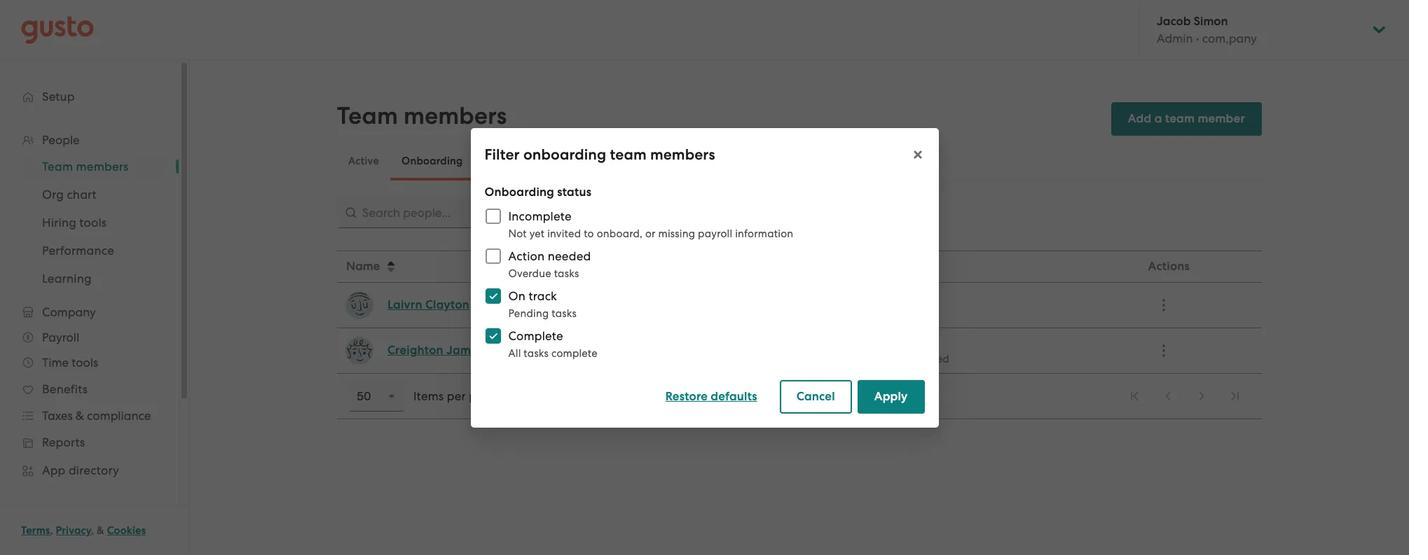 Task type: vqa. For each thing, say whether or not it's contained in the screenshot.
Team members
yes



Task type: locate. For each thing, give the bounding box(es) containing it.
page
[[469, 390, 499, 404]]

onboarding inside button
[[402, 155, 463, 167]]

0 vertical spatial members
[[404, 102, 507, 130]]

, left privacy link
[[50, 525, 53, 537]]

needed
[[548, 249, 591, 263]]

grid
[[337, 251, 1262, 374]]

list
[[1119, 381, 1251, 412]]

invited
[[547, 227, 581, 240]]

0 vertical spatial onboarding
[[402, 155, 463, 167]]

team left dismissed
[[610, 145, 647, 164]]

1 vertical spatial tasks
[[552, 307, 577, 320]]

on
[[508, 289, 526, 303]]

1 vertical spatial onboarding
[[485, 185, 554, 199]]

on track
[[508, 289, 557, 303]]

onboarding people filters dialog
[[471, 128, 939, 428]]

0 horizontal spatial onboarding
[[523, 145, 606, 164]]

payroll
[[698, 227, 733, 240]]

2 vertical spatial tasks
[[524, 347, 549, 360]]

restore
[[666, 389, 708, 404]]

items
[[413, 390, 444, 404]]

active
[[348, 155, 379, 167]]

team right a
[[1165, 111, 1195, 126]]

cookies button
[[107, 523, 146, 540]]

onboarding
[[523, 145, 606, 164], [836, 353, 893, 366]]

0 horizontal spatial members
[[404, 102, 507, 130]]

terms
[[21, 525, 50, 537]]

all tasks complete
[[508, 347, 598, 360]]

to
[[584, 227, 594, 240]]

On track checkbox
[[478, 281, 508, 311]]

onboarding for filter
[[523, 145, 606, 164]]

team
[[1165, 111, 1195, 126], [610, 145, 647, 164]]

a
[[1155, 111, 1162, 126]]

0 horizontal spatial onboarding
[[402, 155, 463, 167]]

per
[[447, 390, 466, 404]]

items per page
[[413, 390, 499, 404]]

yet
[[530, 227, 545, 240]]

1 vertical spatial onboarding
[[836, 353, 893, 366]]

filter
[[485, 145, 520, 164]]

onboarding up status
[[523, 145, 606, 164]]

team inside onboarding people filters dialog
[[610, 145, 647, 164]]

onboarding for onboarding status
[[485, 185, 554, 199]]

2 , from the left
[[91, 525, 94, 537]]

privacy
[[56, 525, 91, 537]]

active button
[[337, 144, 390, 178]]

onboarding down candidates 'button'
[[485, 185, 554, 199]]

onboarding down team members on the left top of page
[[402, 155, 463, 167]]

onboarding inside dialog
[[485, 185, 554, 199]]

onboarding left not
[[836, 353, 893, 366]]

restore defaults
[[666, 389, 757, 404]]

0 horizontal spatial ,
[[50, 525, 53, 537]]

1 vertical spatial team
[[610, 145, 647, 164]]

1 , from the left
[[50, 525, 53, 537]]

&
[[97, 525, 104, 537]]

page navigation element
[[337, 374, 1262, 420]]

offboarding button
[[554, 144, 639, 178]]

onboarding for onboarding
[[402, 155, 463, 167]]

creighton james's avatar image
[[345, 337, 374, 365]]

candidates button
[[474, 144, 554, 178]]

0 vertical spatial tasks
[[554, 267, 579, 280]]

0 vertical spatial team
[[1165, 111, 1195, 126]]

tasks
[[554, 267, 579, 280], [552, 307, 577, 320], [524, 347, 549, 360]]

privacy link
[[56, 525, 91, 537]]

track
[[529, 289, 557, 303]]

defaults
[[711, 389, 757, 404]]

tasks down track
[[552, 307, 577, 320]]

tasks down needed
[[554, 267, 579, 280]]

0 horizontal spatial team
[[610, 145, 647, 164]]

, left &
[[91, 525, 94, 537]]

not
[[896, 353, 912, 366]]

Search people... field
[[337, 198, 634, 228]]

,
[[50, 525, 53, 537], [91, 525, 94, 537]]

cancel button
[[780, 380, 852, 414]]

restore defaults button
[[649, 380, 774, 414]]

list inside page navigation element
[[1119, 381, 1251, 412]]

1 horizontal spatial members
[[650, 145, 715, 164]]

onboarding
[[402, 155, 463, 167], [485, 185, 554, 199]]

0 vertical spatial onboarding
[[523, 145, 606, 164]]

1 vertical spatial members
[[650, 145, 715, 164]]

onboarding status
[[485, 185, 592, 199]]

filter onboarding team members
[[485, 145, 715, 164]]

tasks down complete
[[524, 347, 549, 360]]

1 horizontal spatial onboarding
[[836, 353, 893, 366]]

team for a
[[1165, 111, 1195, 126]]

onboarding button
[[390, 144, 474, 178]]

laivrn clayton
[[388, 298, 470, 313]]

apply button
[[858, 380, 925, 414]]

team inside button
[[1165, 111, 1195, 126]]

members
[[404, 102, 507, 130], [650, 145, 715, 164]]

1 horizontal spatial onboarding
[[485, 185, 554, 199]]

creighton james link
[[388, 343, 483, 359]]

1 horizontal spatial ,
[[91, 525, 94, 537]]

name
[[346, 259, 380, 274]]

onboarding inside onboarding people filters dialog
[[523, 145, 606, 164]]

information
[[735, 227, 794, 240]]

self onboarding not started
[[815, 353, 949, 366]]

all
[[508, 347, 521, 360]]

1 horizontal spatial team
[[1165, 111, 1195, 126]]



Task type: describe. For each thing, give the bounding box(es) containing it.
add
[[1128, 111, 1152, 126]]

creighton
[[388, 343, 443, 358]]

laivrn clayton link
[[388, 297, 470, 314]]

incomplete
[[508, 209, 572, 223]]

cookies
[[107, 525, 146, 537]]

apply
[[874, 389, 908, 404]]

overdue tasks
[[508, 267, 579, 280]]

member
[[1198, 111, 1245, 126]]

not
[[508, 227, 527, 240]]

complete
[[508, 329, 563, 343]]

terms , privacy , & cookies
[[21, 525, 146, 537]]

started
[[915, 353, 949, 366]]

overdue
[[508, 267, 551, 280]]

cancel
[[797, 389, 835, 404]]

clayton
[[425, 298, 470, 313]]

onboarding for self
[[836, 353, 893, 366]]

add a team member
[[1128, 111, 1245, 126]]

complete
[[551, 347, 598, 360]]

team members
[[337, 102, 507, 130]]

home image
[[21, 16, 94, 44]]

action
[[508, 249, 545, 263]]

action needed
[[508, 249, 591, 263]]

status
[[557, 185, 592, 199]]

pending tasks
[[508, 307, 577, 320]]

team for onboarding
[[610, 145, 647, 164]]

members inside onboarding people filters dialog
[[650, 145, 715, 164]]

terms link
[[21, 525, 50, 537]]

Complete checkbox
[[478, 321, 508, 351]]

onboard,
[[597, 227, 643, 240]]

team
[[337, 102, 398, 130]]

Action needed checkbox
[[478, 241, 508, 272]]

missing
[[658, 227, 695, 240]]

name button
[[338, 252, 659, 282]]

dismissed button
[[639, 144, 711, 178]]

laivrn clayton's avatar image
[[345, 292, 374, 320]]

add a team member button
[[1111, 102, 1262, 136]]

or
[[645, 227, 656, 240]]

creighton james
[[388, 343, 483, 358]]

tasks for track
[[552, 307, 577, 320]]

Incomplete checkbox
[[478, 201, 508, 232]]

account menu element
[[1139, 0, 1388, 60]]

grid containing name
[[337, 251, 1262, 374]]

not yet invited to onboard, or missing payroll information
[[508, 227, 794, 240]]

dismissed
[[650, 155, 700, 167]]

self
[[815, 353, 833, 366]]

team members tab list
[[337, 142, 1262, 181]]

pending
[[508, 307, 549, 320]]

offboarding
[[565, 155, 628, 167]]

james
[[446, 343, 483, 358]]

candidates
[[485, 155, 543, 167]]

laivrn
[[388, 298, 422, 313]]

tasks for needed
[[554, 267, 579, 280]]



